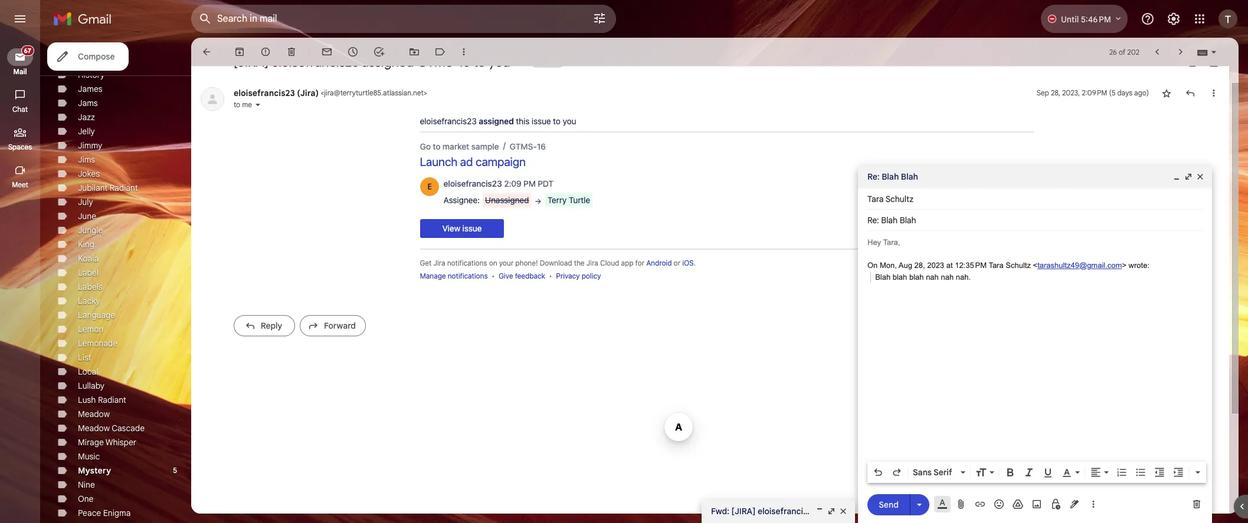 Task type: vqa. For each thing, say whether or not it's contained in the screenshot.
"of" in the Learn The Basics Of Sales Cloud link
no



Task type: locate. For each thing, give the bounding box(es) containing it.
0 horizontal spatial 28,
[[914, 261, 925, 270]]

underline ‪(⌘u)‬ image
[[1042, 468, 1054, 480]]

minimize image
[[1172, 172, 1181, 182], [815, 507, 824, 517]]

• left give
[[492, 272, 495, 281]]

jira
[[433, 259, 445, 268], [586, 259, 598, 268]]

1 vertical spatial tara
[[989, 261, 1004, 270]]

nah down at
[[941, 273, 954, 282]]

tara right 12:35 pm
[[989, 261, 1004, 270]]

radiant
[[110, 183, 138, 194], [98, 395, 126, 406]]

schultz inside on mon, aug 28, 2023 at 12:35 pm tara schultz < tarashultz49@gmail.com > wrote: blah blah blah nah nah nah.
[[1006, 261, 1031, 270]]

sans serif
[[913, 468, 952, 479]]

jira up the policy
[[586, 259, 598, 268]]

fwd: [jira] eloisefrancis23 assigned gtms-16 to you
[[711, 507, 917, 517]]

ios
[[682, 259, 694, 268]]

tara,
[[883, 238, 900, 247]]

july
[[78, 197, 93, 208]]

you
[[489, 54, 510, 70], [563, 116, 576, 126], [902, 507, 917, 517]]

1 vertical spatial <
[[1033, 261, 1037, 270]]

mark as unread image
[[321, 46, 333, 58]]

add to tasks image
[[373, 46, 385, 58]]

jazz
[[78, 112, 95, 123]]

to
[[473, 54, 486, 70], [234, 100, 240, 109], [553, 116, 560, 126], [433, 141, 440, 152], [892, 507, 900, 517]]

0 horizontal spatial issue
[[462, 224, 482, 234]]

1 vertical spatial >
[[1122, 261, 1126, 270]]

back to inbox image
[[201, 46, 212, 58]]

nine
[[78, 480, 95, 491]]

0 vertical spatial issue
[[532, 116, 551, 126]]

jokes link
[[78, 169, 100, 179]]

jams
[[78, 98, 98, 109]]

language
[[78, 310, 115, 321]]

meadow for meadow link
[[78, 410, 110, 420]]

insert files using drive image
[[1012, 499, 1024, 511]]

jira right get
[[433, 259, 445, 268]]

0 vertical spatial close image
[[1195, 172, 1205, 182]]

insert photo image
[[1031, 499, 1043, 511]]

indent less ‪(⌘[)‬ image
[[1154, 467, 1165, 479]]

get
[[420, 259, 431, 268]]

newer image
[[1151, 46, 1163, 58]]

0 horizontal spatial jira
[[433, 259, 445, 268]]

you right more image
[[489, 54, 510, 70]]

koala link
[[78, 254, 99, 264]]

notifications right manage
[[448, 272, 488, 281]]

history
[[78, 70, 105, 80]]

2 nah from the left
[[941, 273, 954, 282]]

0 vertical spatial <
[[321, 89, 324, 97]]

archive image
[[234, 46, 245, 58]]

1 vertical spatial meadow
[[78, 424, 110, 434]]

inbox
[[535, 58, 553, 67]]

0 horizontal spatial •
[[492, 272, 495, 281]]

close image for eloisefrancis23
[[838, 507, 848, 517]]

28, right sep in the right of the page
[[1051, 89, 1060, 97]]

0 horizontal spatial pop out image
[[827, 507, 836, 517]]

nine link
[[78, 480, 95, 491]]

meet heading
[[0, 181, 40, 190]]

28, inside cell
[[1051, 89, 1060, 97]]

to inside the go to market sample / gtms-16 launch ad campaign
[[433, 141, 440, 152]]

june
[[78, 211, 96, 222]]

[jira] right "fwd:"
[[731, 507, 756, 517]]

to right more image
[[473, 54, 486, 70]]

1 vertical spatial pop out image
[[827, 507, 836, 517]]

numbered list ‪(⌘⇧7)‬ image
[[1116, 467, 1128, 479]]

nah.
[[956, 273, 971, 282]]

undo ‪(⌘z)‬ image
[[872, 467, 884, 479]]

hey tara,
[[867, 238, 900, 247]]

0 horizontal spatial schultz
[[885, 194, 913, 205]]

language link
[[78, 310, 115, 321]]

assigned up "/"
[[479, 116, 514, 126]]

navigation
[[0, 38, 41, 524]]

0 horizontal spatial <
[[321, 89, 324, 97]]

lush radiant link
[[78, 395, 126, 406]]

1 horizontal spatial 28,
[[1051, 89, 1060, 97]]

1 vertical spatial close image
[[838, 507, 848, 517]]

assigned
[[362, 54, 414, 70], [479, 116, 514, 126], [819, 507, 853, 517]]

0 vertical spatial >
[[424, 89, 427, 97]]

tara down re:
[[867, 194, 884, 205]]

assigned left send
[[819, 507, 853, 517]]

> up go
[[424, 89, 427, 97]]

you right send
[[902, 507, 917, 517]]

0 horizontal spatial nah
[[926, 273, 939, 282]]

1 horizontal spatial 16
[[537, 141, 546, 152]]

chat heading
[[0, 105, 40, 114]]

16 right "/"
[[537, 141, 546, 152]]

< right (jira)
[[321, 89, 324, 97]]

launch
[[420, 155, 457, 169]]

tara schultz
[[867, 194, 913, 205]]

eloisefrancis23 for 2:09 pm pdt
[[443, 179, 502, 189]]

eloisefrancis23 assigned this issue to you
[[420, 116, 576, 126]]

28,
[[1051, 89, 1060, 97], [914, 261, 925, 270]]

labels image
[[434, 46, 446, 58]]

pop out image for eloisefrancis23
[[827, 507, 836, 517]]

formatting options toolbar
[[867, 463, 1206, 484]]

issue right this
[[532, 116, 551, 126]]

1 horizontal spatial jira
[[586, 259, 598, 268]]

tarashultz49@gmail.com link
[[1037, 261, 1122, 270]]

radiant for jubilant radiant
[[110, 183, 138, 194]]

0 horizontal spatial you
[[489, 54, 510, 70]]

phone!
[[515, 259, 538, 268]]

radiant up meadow link
[[98, 395, 126, 406]]

lush radiant
[[78, 395, 126, 406]]

issue
[[532, 116, 551, 126], [462, 224, 482, 234]]

nah down the 2023
[[926, 273, 939, 282]]

0 horizontal spatial minimize image
[[815, 507, 824, 517]]

of
[[1119, 48, 1125, 56]]

0 vertical spatial you
[[489, 54, 510, 70]]

discard draft ‪(⌘⇧d)‬ image
[[1191, 499, 1203, 511]]

meadow link
[[78, 410, 110, 420]]

history link
[[78, 70, 105, 80]]

< down subject field
[[1033, 261, 1037, 270]]

2 • from the left
[[549, 272, 552, 281]]

(5
[[1109, 89, 1115, 97]]

1 horizontal spatial issue
[[532, 116, 551, 126]]

1 horizontal spatial >
[[1122, 261, 1126, 270]]

gtms-
[[417, 54, 458, 70], [510, 141, 537, 152], [855, 507, 882, 517]]

attach files image
[[955, 499, 967, 511]]

0 vertical spatial meadow
[[78, 410, 110, 420]]

wrote:
[[1129, 261, 1149, 270]]

jimmy link
[[78, 140, 102, 151]]

28, right aug
[[914, 261, 925, 270]]

1 horizontal spatial <
[[1033, 261, 1037, 270]]

0 vertical spatial [jira]
[[234, 54, 268, 70]]

0 vertical spatial gtms-
[[417, 54, 458, 70]]

mail
[[13, 67, 27, 76]]

blah down the mon,
[[875, 273, 891, 282]]

1 nah from the left
[[926, 273, 939, 282]]

gtms- down undo ‪(⌘z)‬ image
[[855, 507, 882, 517]]

compose
[[78, 51, 115, 62]]

1 horizontal spatial minimize image
[[1172, 172, 1181, 182]]

→ image
[[533, 197, 543, 206]]

chat
[[12, 105, 28, 114]]

you right this
[[563, 116, 576, 126]]

2 vertical spatial assigned
[[819, 507, 853, 517]]

1 vertical spatial radiant
[[98, 395, 126, 406]]

1 horizontal spatial blah
[[909, 273, 924, 282]]

1 meadow from the top
[[78, 410, 110, 420]]

1 horizontal spatial schultz
[[1006, 261, 1031, 270]]

0 vertical spatial assigned
[[362, 54, 414, 70]]

0 horizontal spatial >
[[424, 89, 427, 97]]

> inside the eloisefrancis23 (jira) < jira@terryturtle85.atlassian.net >
[[424, 89, 427, 97]]

1 vertical spatial issue
[[462, 224, 482, 234]]

move to image
[[408, 46, 420, 58]]

schultz down re: blah blah
[[885, 194, 913, 205]]

insert emoji ‪(⌘⇧2)‬ image
[[993, 499, 1005, 511]]

0 horizontal spatial assigned
[[362, 54, 414, 70]]

2 vertical spatial you
[[902, 507, 917, 517]]

reply
[[261, 321, 282, 332]]

meet
[[12, 181, 28, 189]]

terry
[[547, 195, 567, 206]]

view issue
[[442, 224, 482, 234]]

16 left more send options image
[[882, 507, 890, 517]]

2 horizontal spatial you
[[902, 507, 917, 517]]

2 vertical spatial 16
[[882, 507, 890, 517]]

to left me
[[234, 100, 240, 109]]

radiant right jubilant
[[110, 183, 138, 194]]

1 vertical spatial [jira]
[[731, 507, 756, 517]]

meadow down meadow link
[[78, 424, 110, 434]]

Not starred checkbox
[[1161, 87, 1172, 99]]

policy
[[582, 272, 601, 281]]

the
[[574, 259, 584, 268]]

2 jira from the left
[[586, 259, 598, 268]]

1 horizontal spatial gtms-
[[510, 141, 537, 152]]

forward
[[324, 321, 356, 332]]

2 horizontal spatial gtms-
[[855, 507, 882, 517]]

king
[[78, 240, 94, 250]]

more formatting options image
[[1192, 467, 1204, 479]]

pop out image
[[1184, 172, 1193, 182], [827, 507, 836, 517]]

or
[[674, 259, 680, 268]]

1 blah from the left
[[893, 273, 907, 282]]

1 horizontal spatial •
[[549, 272, 552, 281]]

schultz
[[885, 194, 913, 205], [1006, 261, 1031, 270]]

whisper
[[106, 438, 136, 448]]

to right go
[[433, 141, 440, 152]]

schultz right 12:35 pm
[[1006, 261, 1031, 270]]

0 vertical spatial tara
[[867, 194, 884, 205]]

meadow cascade
[[78, 424, 145, 434]]

16 right labels icon
[[458, 54, 470, 70]]

1 vertical spatial gtms-
[[510, 141, 537, 152]]

blah inside on mon, aug 28, 2023 at 12:35 pm tara schultz < tarashultz49@gmail.com > wrote: blah blah blah nah nah nah.
[[875, 273, 891, 282]]

1 horizontal spatial assigned
[[479, 116, 514, 126]]

jubilant radiant
[[78, 183, 138, 194]]

1 horizontal spatial nah
[[941, 273, 954, 282]]

feedback
[[515, 272, 545, 281]]

sans serif option
[[910, 467, 958, 479]]

2 horizontal spatial 16
[[882, 507, 890, 517]]

minimize image for eloisefrancis23
[[815, 507, 824, 517]]

to left more send options image
[[892, 507, 900, 517]]

< inside the eloisefrancis23 (jira) < jira@terryturtle85.atlassian.net >
[[321, 89, 324, 97]]

0 vertical spatial radiant
[[110, 183, 138, 194]]

meadow cascade link
[[78, 424, 145, 434]]

5
[[173, 467, 177, 476]]

0 vertical spatial 16
[[458, 54, 470, 70]]

sep 28, 2023, 2:09 pm (5 days ago) cell
[[1037, 87, 1149, 99]]

show details image
[[254, 101, 261, 109]]

eloisefrancis23 2:09 pm pdt
[[443, 179, 553, 189]]

spaces
[[8, 143, 32, 152]]

eloisefrancis23 for (jira)
[[234, 88, 295, 99]]

0 horizontal spatial close image
[[838, 507, 848, 517]]

campaign
[[476, 155, 526, 169]]

re:
[[867, 172, 880, 182]]

[jira] left delete icon on the top left of page
[[234, 54, 268, 70]]

close image
[[1195, 172, 1205, 182], [838, 507, 848, 517]]

<
[[321, 89, 324, 97], [1033, 261, 1037, 270]]

gtms- down search in mail search field
[[417, 54, 458, 70]]

2 meadow from the top
[[78, 424, 110, 434]]

1 horizontal spatial pop out image
[[1184, 172, 1193, 182]]

manage notifications link
[[420, 272, 488, 281]]

1 vertical spatial schultz
[[1006, 261, 1031, 270]]

tara inside on mon, aug 28, 2023 at 12:35 pm tara schultz < tarashultz49@gmail.com > wrote: blah blah blah nah nah nah.
[[989, 261, 1004, 270]]

assigned up jira@terryturtle85.atlassian.net
[[362, 54, 414, 70]]

issue right view
[[462, 224, 482, 234]]

minimize image for blah
[[1172, 172, 1181, 182]]

peace
[[78, 509, 101, 519]]

0 vertical spatial notifications
[[447, 259, 487, 268]]

ad
[[460, 155, 473, 169]]

16 inside the go to market sample / gtms-16 launch ad campaign
[[537, 141, 546, 152]]

lemonade
[[78, 339, 117, 349]]

1 vertical spatial 28,
[[914, 261, 925, 270]]

meadow down lush
[[78, 410, 110, 420]]

select input tool image
[[1210, 48, 1217, 56]]

give feedback link
[[499, 272, 545, 281]]

> left the wrote:
[[1122, 261, 1126, 270]]

list link
[[78, 353, 91, 363]]

1 horizontal spatial close image
[[1195, 172, 1205, 182]]

0 vertical spatial pop out image
[[1184, 172, 1193, 182]]

indent more ‪(⌘])‬ image
[[1172, 467, 1184, 479]]

eloisefrancis23
[[271, 54, 359, 70], [234, 88, 295, 99], [420, 116, 477, 126], [443, 179, 502, 189], [758, 507, 816, 517]]

1 vertical spatial minimize image
[[815, 507, 824, 517]]

redo ‪(⌘y)‬ image
[[891, 467, 903, 479]]

• down the "download"
[[549, 272, 552, 281]]

0 vertical spatial 28,
[[1051, 89, 1060, 97]]

0 vertical spatial minimize image
[[1172, 172, 1181, 182]]

report spam image
[[260, 46, 271, 58]]

1 jira from the left
[[433, 259, 445, 268]]

12:35 pm
[[955, 261, 987, 270]]

gtms- inside the go to market sample / gtms-16 launch ad campaign
[[510, 141, 537, 152]]

forward link
[[300, 316, 366, 337]]

1 vertical spatial you
[[563, 116, 576, 126]]

lush
[[78, 395, 96, 406]]

1 horizontal spatial tara
[[989, 261, 1004, 270]]

1 vertical spatial 16
[[537, 141, 546, 152]]

label link
[[78, 268, 99, 279]]

0 horizontal spatial blah
[[893, 273, 907, 282]]

king link
[[78, 240, 94, 250]]

not starred image
[[1161, 87, 1172, 99]]

meadow
[[78, 410, 110, 420], [78, 424, 110, 434]]

notifications up manage notifications link
[[447, 259, 487, 268]]

1 vertical spatial notifications
[[448, 272, 488, 281]]

gtms- right "/"
[[510, 141, 537, 152]]

insert signature image
[[1069, 499, 1080, 511]]

serif
[[934, 468, 952, 479]]

app
[[621, 259, 633, 268]]



Task type: describe. For each thing, give the bounding box(es) containing it.
delete image
[[286, 46, 297, 58]]

music link
[[78, 452, 100, 463]]

1 horizontal spatial [jira]
[[731, 507, 756, 517]]

lacky link
[[78, 296, 100, 307]]

hey
[[867, 238, 881, 247]]

67 link
[[7, 45, 34, 66]]

more image
[[458, 46, 470, 58]]

download
[[540, 259, 572, 268]]

settings image
[[1167, 12, 1181, 26]]

navigation containing mail
[[0, 38, 41, 524]]

0 horizontal spatial tara
[[867, 194, 884, 205]]

this
[[516, 116, 529, 126]]

(jira)
[[297, 88, 319, 99]]

Subject field
[[867, 215, 1203, 227]]

give
[[499, 272, 513, 281]]

labels
[[78, 282, 103, 293]]

support image
[[1141, 12, 1155, 26]]

aug
[[899, 261, 912, 270]]

label
[[78, 268, 99, 279]]

28, inside on mon, aug 28, 2023 at 12:35 pm tara schultz < tarashultz49@gmail.com > wrote: blah blah blah nah nah nah.
[[914, 261, 925, 270]]

jams link
[[78, 98, 98, 109]]

jelly link
[[78, 126, 95, 137]]

jazz link
[[78, 112, 95, 123]]

re: blah blah dialog
[[858, 165, 1212, 524]]

james link
[[78, 84, 103, 94]]

for
[[635, 259, 644, 268]]

older image
[[1175, 46, 1187, 58]]

2:09 pm pdt
[[504, 179, 553, 189]]

eloisefrancis23 for assigned
[[420, 116, 477, 126]]

sep
[[1037, 89, 1049, 97]]

advanced search options image
[[588, 6, 611, 30]]

search in mail image
[[195, 8, 216, 30]]

go
[[420, 141, 431, 152]]

lacky
[[78, 296, 100, 307]]

0 horizontal spatial gtms-
[[417, 54, 458, 70]]

toggle confidential mode image
[[1050, 499, 1062, 511]]

26 of 202
[[1109, 48, 1139, 56]]

/
[[503, 140, 505, 150]]

sans
[[913, 468, 932, 479]]

.
[[694, 259, 696, 268]]

on
[[489, 259, 497, 268]]

2023
[[927, 261, 944, 270]]

2 blah from the left
[[909, 273, 924, 282]]

bold ‪(⌘b)‬ image
[[1004, 467, 1016, 479]]

1 vertical spatial assigned
[[479, 116, 514, 126]]

pop out image for blah
[[1184, 172, 1193, 182]]

market
[[443, 141, 469, 152]]

privacy policy link
[[556, 272, 601, 281]]

mystery link
[[78, 466, 111, 477]]

2 horizontal spatial assigned
[[819, 507, 853, 517]]

jelly
[[78, 126, 95, 137]]

manage notifications • give feedback • privacy policy
[[420, 272, 601, 281]]

mystery
[[78, 466, 111, 477]]

sample
[[471, 141, 499, 152]]

jims
[[78, 155, 95, 165]]

main menu image
[[13, 12, 27, 26]]

more send options image
[[913, 499, 925, 511]]

reply link
[[234, 316, 295, 337]]

list
[[78, 353, 91, 363]]

re: blah blah
[[867, 172, 918, 182]]

send
[[879, 500, 899, 511]]

1 horizontal spatial you
[[563, 116, 576, 126]]

days
[[1117, 89, 1132, 97]]

spaces heading
[[0, 143, 40, 152]]

eloisefrancis23 (jira) cell
[[234, 88, 427, 99]]

gtms-16 link
[[510, 141, 546, 152]]

insert link ‪(⌘k)‬ image
[[974, 499, 986, 511]]

< inside on mon, aug 28, 2023 at 12:35 pm tara schultz < tarashultz49@gmail.com > wrote: blah blah blah nah nah nah.
[[1033, 261, 1037, 270]]

26
[[1109, 48, 1117, 56]]

0 horizontal spatial [jira]
[[234, 54, 268, 70]]

sep 28, 2023, 2:09 pm (5 days ago)
[[1037, 89, 1149, 97]]

to right this
[[553, 116, 560, 126]]

terry turtle
[[547, 195, 590, 206]]

0 horizontal spatial 16
[[458, 54, 470, 70]]

Search in mail text field
[[217, 13, 559, 25]]

gmail image
[[53, 7, 117, 31]]

more options image
[[1090, 499, 1097, 511]]

Message Body text field
[[867, 237, 1203, 459]]

privacy
[[556, 272, 580, 281]]

unassigned
[[485, 195, 529, 206]]

cloud
[[600, 259, 619, 268]]

0 vertical spatial schultz
[[885, 194, 913, 205]]

bulleted list ‪(⌘⇧8)‬ image
[[1135, 467, 1147, 479]]

eloisefrancis23 (jira) < jira@terryturtle85.atlassian.net >
[[234, 88, 427, 99]]

local link
[[78, 367, 98, 378]]

james
[[78, 84, 103, 94]]

> inside on mon, aug 28, 2023 at 12:35 pm tara schultz < tarashultz49@gmail.com > wrote: blah blah blah nah nah nah.
[[1122, 261, 1126, 270]]

cascade
[[112, 424, 145, 434]]

july link
[[78, 197, 93, 208]]

manage
[[420, 272, 446, 281]]

jubilant radiant link
[[78, 183, 138, 194]]

your
[[499, 259, 513, 268]]

lemon link
[[78, 325, 103, 335]]

Search in mail search field
[[191, 5, 616, 33]]

mon,
[[880, 261, 897, 270]]

blah up tara schultz
[[901, 172, 918, 182]]

blah right re:
[[882, 172, 899, 182]]

peace enigma link
[[78, 509, 131, 519]]

mail heading
[[0, 67, 40, 77]]

lemon
[[78, 325, 103, 335]]

android link
[[646, 259, 672, 268]]

snooze image
[[347, 46, 359, 58]]

close image for blah
[[1195, 172, 1205, 182]]

meadow for meadow cascade
[[78, 424, 110, 434]]

local
[[78, 367, 98, 378]]

peace enigma
[[78, 509, 131, 519]]

2 vertical spatial gtms-
[[855, 507, 882, 517]]

italic ‪(⌘i)‬ image
[[1023, 467, 1035, 479]]

send button
[[867, 495, 910, 516]]

1 • from the left
[[492, 272, 495, 281]]

get jira notifications on your phone! download the jira cloud app for android or ios .
[[420, 259, 696, 268]]

turtle
[[569, 195, 590, 206]]

inbox button
[[533, 57, 554, 68]]

one
[[78, 494, 94, 505]]

go to market sample / gtms-16 launch ad campaign
[[420, 140, 546, 169]]

on
[[867, 261, 878, 270]]

radiant for lush radiant
[[98, 395, 126, 406]]

2:09 pm
[[1082, 89, 1107, 97]]

launch ad campaign link
[[420, 155, 526, 169]]



